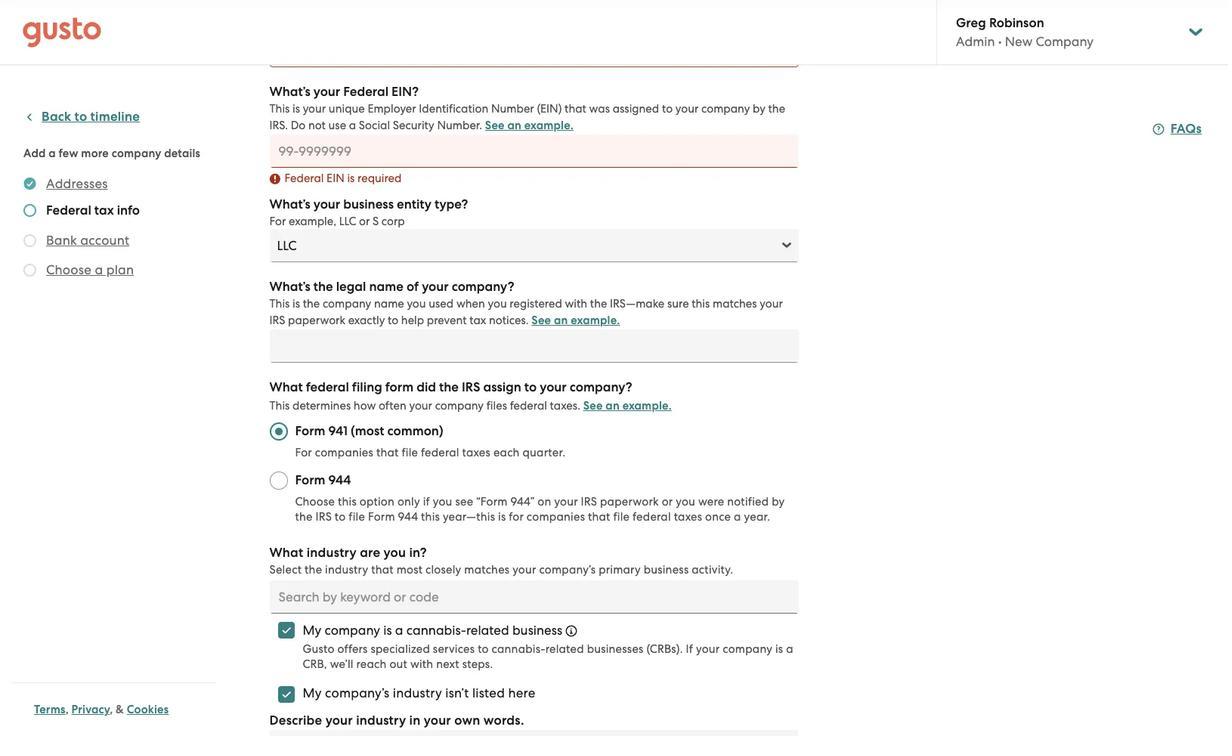 Task type: vqa. For each thing, say whether or not it's contained in the screenshot.
the Benefits 'link'
no



Task type: locate. For each thing, give the bounding box(es) containing it.
0 vertical spatial check image
[[23, 204, 36, 217]]

company?
[[452, 279, 514, 295], [570, 379, 632, 395]]

this inside this is your unique employer identification number (ein) that was assigned to your company by the irs. do not use a social security number.
[[269, 102, 290, 116]]

0 horizontal spatial company?
[[452, 279, 514, 295]]

2 vertical spatial this
[[269, 399, 290, 413]]

2 check image from the top
[[23, 234, 36, 247]]

company? up the when
[[452, 279, 514, 295]]

0 vertical spatial for
[[269, 215, 286, 228]]

form 944 choose this option only if you see "form 944" on your irs paperwork or you were notified by the irs to file form 944 this year—this is for companies that file federal taxes once a year.
[[295, 472, 785, 524]]

0 vertical spatial see an example. button
[[485, 116, 574, 135]]

0 vertical spatial what
[[269, 379, 303, 395]]

for down determines
[[295, 446, 312, 460]]

, left privacy
[[65, 703, 69, 717]]

0 horizontal spatial choose
[[46, 262, 91, 277]]

to inside what federal filing form did the irs assign to your company? this determines how often your company files federal taxes. see an example.
[[524, 379, 537, 395]]

2 vertical spatial an
[[606, 399, 620, 413]]

company? inside what federal filing form did the irs assign to your company? this determines how often your company files federal taxes. see an example.
[[570, 379, 632, 395]]

federal right files
[[510, 399, 547, 413]]

with right out
[[410, 658, 433, 671]]

once
[[705, 510, 731, 524]]

1 horizontal spatial see
[[532, 314, 551, 327]]

describe your industry in your own words.
[[269, 713, 524, 729]]

see right taxes.
[[583, 399, 603, 413]]

1 vertical spatial choose
[[295, 495, 335, 509]]

to inside this is the company name you used when you registered with the irs—make sure this matches your irs paperwork exactly to help prevent tax notices.
[[388, 314, 398, 327]]

tax down the when
[[470, 314, 486, 327]]

2 horizontal spatial an
[[606, 399, 620, 413]]

1 vertical spatial for
[[295, 446, 312, 460]]

company's down "reach"
[[325, 686, 390, 701]]

see down number
[[485, 119, 505, 132]]

1 vertical spatial check image
[[23, 234, 36, 247]]

0 vertical spatial company's
[[539, 563, 596, 577]]

2 horizontal spatial business
[[644, 563, 689, 577]]

1 vertical spatial company?
[[570, 379, 632, 395]]

None radio
[[269, 472, 288, 490]]

see an example. button
[[485, 116, 574, 135], [532, 311, 620, 330], [583, 397, 672, 415]]

or inside what's your business entity type? for example, llc or s corp
[[359, 215, 370, 228]]

1 horizontal spatial tax
[[470, 314, 486, 327]]

help
[[401, 314, 424, 327]]

see an example. down registered
[[532, 314, 620, 327]]

exactly
[[348, 314, 385, 327]]

ein
[[327, 172, 345, 185]]

this for what's your federal ein?
[[269, 102, 290, 116]]

form for form 941 (most common)
[[295, 423, 325, 439]]

industry up in
[[393, 686, 442, 701]]

this is your unique employer identification number (ein) that was assigned to your company by the irs. do not use a social security number.
[[269, 102, 785, 132]]

0 vertical spatial an
[[508, 119, 522, 132]]

0 horizontal spatial 944
[[328, 472, 351, 488]]

cannabis- inside gusto offers specialized services to cannabis-related businesses (crbs). if your company is a crb, we'll reach out with next steps.
[[492, 642, 545, 656]]

company
[[701, 102, 750, 116], [112, 147, 161, 160], [323, 297, 371, 311], [435, 399, 484, 413], [325, 623, 380, 638], [723, 642, 773, 656]]

with inside gusto offers specialized services to cannabis-related businesses (crbs). if your company is a crb, we'll reach out with next steps.
[[410, 658, 433, 671]]

that down are
[[371, 563, 394, 577]]

0 vertical spatial taxes
[[462, 446, 491, 460]]

tax inside list
[[94, 203, 114, 218]]

steps.
[[462, 658, 493, 671]]

2 what's from the top
[[269, 197, 310, 212]]

3 this from the top
[[269, 399, 290, 413]]

1 vertical spatial form
[[295, 472, 325, 488]]

form
[[295, 423, 325, 439], [295, 472, 325, 488], [368, 510, 395, 524]]

1 horizontal spatial federal
[[285, 172, 324, 185]]

0 horizontal spatial ,
[[65, 703, 69, 717]]

in
[[409, 713, 421, 729]]

federal down addresses "button"
[[46, 203, 91, 218]]

0 horizontal spatial taxes
[[462, 446, 491, 460]]

business up s
[[343, 197, 394, 212]]

what up select
[[269, 545, 303, 561]]

my up gusto
[[303, 623, 321, 638]]

companies down on
[[527, 510, 585, 524]]

the inside form 944 choose this option only if you see "form 944" on your irs paperwork or you were notified by the irs to file form 944 this year—this is for companies that file federal taxes once a year.
[[295, 510, 313, 524]]

taxes down were
[[674, 510, 702, 524]]

an right taxes.
[[606, 399, 620, 413]]

1 vertical spatial see
[[532, 314, 551, 327]]

related
[[466, 623, 509, 638], [545, 642, 584, 656]]

or inside form 944 choose this option only if you see "form 944" on your irs paperwork or you were notified by the irs to file form 944 this year—this is for companies that file federal taxes once a year.
[[662, 495, 673, 509]]

1 horizontal spatial 944
[[398, 510, 418, 524]]

federal inside list
[[46, 203, 91, 218]]

check image down circle check image
[[23, 204, 36, 217]]

common)
[[387, 423, 443, 439]]

name left of
[[369, 279, 404, 295]]

944
[[328, 472, 351, 488], [398, 510, 418, 524]]

0 vertical spatial see
[[485, 119, 505, 132]]

1 vertical spatial paperwork
[[600, 495, 659, 509]]

1 vertical spatial taxes
[[674, 510, 702, 524]]

1 horizontal spatial paperwork
[[600, 495, 659, 509]]

is inside form 944 choose this option only if you see "form 944" on your irs paperwork or you were notified by the irs to file form 944 this year—this is for companies that file federal taxes once a year.
[[498, 510, 506, 524]]

(ein)
[[537, 102, 562, 116]]

see an example. down number
[[485, 119, 574, 132]]

what's your business entity type? for example, llc or s corp
[[269, 197, 468, 228]]

2 horizontal spatial this
[[692, 297, 710, 311]]

the
[[768, 102, 785, 116], [313, 279, 333, 295], [303, 297, 320, 311], [590, 297, 607, 311], [439, 379, 459, 395], [295, 510, 313, 524], [305, 563, 322, 577]]

business
[[343, 197, 394, 212], [644, 563, 689, 577], [512, 623, 563, 638]]

an down number
[[508, 119, 522, 132]]

see an example. button down number
[[485, 116, 574, 135]]

or left were
[[662, 495, 673, 509]]

federal down common) at the bottom left of the page
[[421, 446, 459, 460]]

paperwork inside form 944 choose this option only if you see "form 944" on your irs paperwork or you were notified by the irs to file form 944 this year—this is for companies that file federal taxes once a year.
[[600, 495, 659, 509]]

941
[[328, 423, 348, 439]]

0 horizontal spatial paperwork
[[288, 314, 345, 327]]

1 vertical spatial company's
[[325, 686, 390, 701]]

, left &
[[110, 703, 113, 717]]

check image for bank
[[23, 234, 36, 247]]

irs inside this is the company name you used when you registered with the irs—make sure this matches your irs paperwork exactly to help prevent tax notices.
[[269, 314, 285, 327]]

describe
[[269, 713, 322, 729]]

1 horizontal spatial file
[[402, 446, 418, 460]]

1 vertical spatial matches
[[464, 563, 510, 577]]

1 vertical spatial federal
[[285, 172, 324, 185]]

0 vertical spatial with
[[565, 297, 587, 311]]

1 horizontal spatial ,
[[110, 703, 113, 717]]

file inside form 941 (most common) for companies that file federal taxes each quarter.
[[402, 446, 418, 460]]

for
[[269, 215, 286, 228], [295, 446, 312, 460]]

0 vertical spatial choose
[[46, 262, 91, 277]]

1 what from the top
[[269, 379, 303, 395]]

this down if
[[421, 510, 440, 524]]

1 horizontal spatial taxes
[[674, 510, 702, 524]]

federal left ein
[[285, 172, 324, 185]]

out
[[390, 658, 407, 671]]

industry left are
[[307, 545, 357, 561]]

offers
[[337, 642, 368, 656]]

with
[[565, 297, 587, 311], [410, 658, 433, 671]]

s
[[373, 215, 379, 228]]

my company is a cannabis-related business
[[303, 623, 563, 638]]

how
[[354, 399, 376, 413]]

My company's industry isn't listed here checkbox
[[269, 678, 303, 711]]

2 vertical spatial see
[[583, 399, 603, 413]]

check image
[[23, 204, 36, 217], [23, 234, 36, 247], [23, 264, 36, 277]]

0 vertical spatial this
[[692, 297, 710, 311]]

1 horizontal spatial cannabis-
[[492, 642, 545, 656]]

what's up do
[[269, 84, 310, 100]]

registered
[[510, 297, 562, 311]]

2 vertical spatial federal
[[46, 203, 91, 218]]

that down (most
[[376, 446, 399, 460]]

1 horizontal spatial choose
[[295, 495, 335, 509]]

alert
[[269, 17, 799, 67]]

see an example. button down registered
[[532, 311, 620, 330]]

circle check image
[[23, 175, 36, 193]]

form
[[385, 379, 414, 395]]

1 vertical spatial example.
[[571, 314, 620, 327]]

this
[[692, 297, 710, 311], [338, 495, 357, 509], [421, 510, 440, 524]]

0 vertical spatial related
[[466, 623, 509, 638]]

matches right closely at the bottom left of page
[[464, 563, 510, 577]]

business inside what's your business entity type? for example, llc or s corp
[[343, 197, 394, 212]]

with right registered
[[565, 297, 587, 311]]

an
[[508, 119, 522, 132], [554, 314, 568, 327], [606, 399, 620, 413]]

0 vertical spatial my
[[303, 623, 321, 638]]

(crbs).
[[647, 642, 683, 656]]

choose a plan button
[[46, 261, 134, 279]]

form inside form 941 (most common) for companies that file federal taxes each quarter.
[[295, 423, 325, 439]]

we'll
[[330, 658, 353, 671]]

2 vertical spatial example.
[[623, 399, 672, 413]]

1 vertical spatial my
[[303, 686, 322, 701]]

gusto
[[303, 642, 335, 656]]

matches right sure
[[713, 297, 757, 311]]

what for what federal filing form did the irs assign to your company?
[[269, 379, 303, 395]]

for inside what's your business entity type? for example, llc or s corp
[[269, 215, 286, 228]]

2 vertical spatial business
[[512, 623, 563, 638]]

choose
[[46, 262, 91, 277], [295, 495, 335, 509]]

my for my company is a cannabis-related business
[[303, 623, 321, 638]]

federal tax info list
[[23, 175, 209, 282]]

paperwork down legal
[[288, 314, 345, 327]]

0 vertical spatial example.
[[524, 119, 574, 132]]

&
[[116, 703, 124, 717]]

1 horizontal spatial matches
[[713, 297, 757, 311]]

1 vertical spatial cannabis-
[[492, 642, 545, 656]]

see an example. button for what's your federal ein?
[[485, 116, 574, 135]]

words.
[[484, 713, 524, 729]]

by inside form 944 choose this option only if you see "form 944" on your irs paperwork or you were notified by the irs to file form 944 this year—this is for companies that file federal taxes once a year.
[[772, 495, 785, 509]]

bank
[[46, 233, 77, 248]]

2 my from the top
[[303, 686, 322, 701]]

what's left legal
[[269, 279, 310, 295]]

0 vertical spatial cannabis-
[[406, 623, 466, 638]]

add
[[23, 147, 46, 160]]

2 this from the top
[[269, 297, 290, 311]]

what's for what's your business entity type? for example, llc or s corp
[[269, 197, 310, 212]]

1 vertical spatial what
[[269, 545, 303, 561]]

2 what from the top
[[269, 545, 303, 561]]

what's
[[269, 84, 310, 100], [269, 197, 310, 212], [269, 279, 310, 295]]

1 vertical spatial or
[[662, 495, 673, 509]]

3 what's from the top
[[269, 279, 310, 295]]

matches inside this is the company name you used when you registered with the irs—make sure this matches your irs paperwork exactly to help prevent tax notices.
[[713, 297, 757, 311]]

add a few more company details
[[23, 147, 200, 160]]

file up primary
[[613, 510, 630, 524]]

see
[[455, 495, 473, 509]]

1 vertical spatial related
[[545, 642, 584, 656]]

0 vertical spatial federal
[[343, 84, 389, 100]]

1 horizontal spatial related
[[545, 642, 584, 656]]

1 my from the top
[[303, 623, 321, 638]]

my down crb,
[[303, 686, 322, 701]]

1 horizontal spatial companies
[[527, 510, 585, 524]]

0 vertical spatial company?
[[452, 279, 514, 295]]

0 vertical spatial form
[[295, 423, 325, 439]]

company inside this is the company name you used when you registered with the irs—make sure this matches your irs paperwork exactly to help prevent tax notices.
[[323, 297, 371, 311]]

1 vertical spatial an
[[554, 314, 568, 327]]

1 , from the left
[[65, 703, 69, 717]]

see for what's the legal name of your company?
[[532, 314, 551, 327]]

your inside what's your business entity type? for example, llc or s corp
[[313, 197, 340, 212]]

what inside "what industry are you in? select the industry that most closely matches your company's primary business activity."
[[269, 545, 303, 561]]

choose left option
[[295, 495, 335, 509]]

company? up taxes.
[[570, 379, 632, 395]]

1 horizontal spatial business
[[512, 623, 563, 638]]

0 vertical spatial tax
[[94, 203, 114, 218]]

few
[[59, 147, 78, 160]]

file down option
[[349, 510, 365, 524]]

an down registered
[[554, 314, 568, 327]]

check image for choose
[[23, 264, 36, 277]]

select
[[269, 563, 302, 577]]

example. inside what federal filing form did the irs assign to your company? this determines how often your company files federal taxes. see an example.
[[623, 399, 672, 413]]

more
[[81, 147, 109, 160]]

or left s
[[359, 215, 370, 228]]

details
[[164, 147, 200, 160]]

tax
[[94, 203, 114, 218], [470, 314, 486, 327]]

this left option
[[338, 495, 357, 509]]

this right sure
[[692, 297, 710, 311]]

3 check image from the top
[[23, 264, 36, 277]]

matches
[[713, 297, 757, 311], [464, 563, 510, 577]]

of
[[407, 279, 419, 295]]

related inside gusto offers specialized services to cannabis-related businesses (crbs). if your company is a crb, we'll reach out with next steps.
[[545, 642, 584, 656]]

info
[[117, 203, 140, 218]]

1 vertical spatial what's
[[269, 197, 310, 212]]

choose inside form 944 choose this option only if you see "form 944" on your irs paperwork or you were notified by the irs to file form 944 this year—this is for companies that file federal taxes once a year.
[[295, 495, 335, 509]]

the inside "what industry are you in? select the industry that most closely matches your company's primary business activity."
[[305, 563, 322, 577]]

reach
[[356, 658, 387, 671]]

paperwork inside this is the company name you used when you registered with the irs—make sure this matches your irs paperwork exactly to help prevent tax notices.
[[288, 314, 345, 327]]

tax left info
[[94, 203, 114, 218]]

in?
[[409, 545, 427, 561]]

this inside this is the company name you used when you registered with the irs—make sure this matches your irs paperwork exactly to help prevent tax notices.
[[269, 297, 290, 311]]

see down registered
[[532, 314, 551, 327]]

check image left choose a plan button
[[23, 264, 36, 277]]

1 vertical spatial see an example. button
[[532, 311, 620, 330]]

example. for what's your federal ein?
[[524, 119, 574, 132]]

was
[[589, 102, 610, 116]]

944 down 941
[[328, 472, 351, 488]]

1 horizontal spatial an
[[554, 314, 568, 327]]

businesses
[[587, 642, 644, 656]]

cannabis-
[[406, 623, 466, 638], [492, 642, 545, 656]]

0 vertical spatial see an example.
[[485, 119, 574, 132]]

0 horizontal spatial business
[[343, 197, 394, 212]]

quarter.
[[523, 446, 565, 460]]

company's up what industry are you in? field on the bottom
[[539, 563, 596, 577]]

0 vertical spatial by
[[753, 102, 766, 116]]

1 horizontal spatial this
[[421, 510, 440, 524]]

see an example. for what's your federal ein?
[[485, 119, 574, 132]]

1 vertical spatial 944
[[398, 510, 418, 524]]

services
[[433, 642, 475, 656]]

0 horizontal spatial by
[[753, 102, 766, 116]]

related left businesses
[[545, 642, 584, 656]]

to inside this is your unique employer identification number (ein) that was assigned to your company by the irs. do not use a social security number.
[[662, 102, 673, 116]]

to inside form 944 choose this option only if you see "form 944" on your irs paperwork or you were notified by the irs to file form 944 this year—this is for companies that file federal taxes once a year.
[[335, 510, 346, 524]]

employer
[[368, 102, 416, 116]]

1 vertical spatial with
[[410, 658, 433, 671]]

1 what's from the top
[[269, 84, 310, 100]]

name down what's the legal name of your company?
[[374, 297, 404, 311]]

choose down bank
[[46, 262, 91, 277]]

0 horizontal spatial see
[[485, 119, 505, 132]]

admin
[[956, 34, 995, 49]]

cannabis- up steps.
[[492, 642, 545, 656]]

you up most
[[384, 545, 406, 561]]

companies down 941
[[315, 446, 373, 460]]

check image left bank
[[23, 234, 36, 247]]

each
[[493, 446, 520, 460]]

None checkbox
[[269, 614, 303, 647]]

2 horizontal spatial see
[[583, 399, 603, 413]]

see an example. for what's the legal name of your company?
[[532, 314, 620, 327]]

what inside what federal filing form did the irs assign to your company? this determines how often your company files federal taxes. see an example.
[[269, 379, 303, 395]]

industry down are
[[325, 563, 368, 577]]

1 horizontal spatial with
[[565, 297, 587, 311]]

944 down only
[[398, 510, 418, 524]]

company's
[[539, 563, 596, 577], [325, 686, 390, 701]]

file down common) at the bottom left of the page
[[402, 446, 418, 460]]

you up help
[[407, 297, 426, 311]]

that left was
[[565, 102, 586, 116]]

you
[[407, 297, 426, 311], [488, 297, 507, 311], [433, 495, 452, 509], [676, 495, 695, 509], [384, 545, 406, 561]]

federal up unique at the left of the page
[[343, 84, 389, 100]]

related up steps.
[[466, 623, 509, 638]]

0 vertical spatial companies
[[315, 446, 373, 460]]

that up primary
[[588, 510, 610, 524]]

0 horizontal spatial companies
[[315, 446, 373, 460]]

business up gusto offers specialized services to cannabis-related businesses (crbs). if your company is a crb, we'll reach out with next steps.
[[512, 623, 563, 638]]

None radio
[[269, 423, 288, 441]]

1 vertical spatial business
[[644, 563, 689, 577]]

federal up primary
[[633, 510, 671, 524]]

ein?
[[392, 84, 419, 100]]

what up determines
[[269, 379, 303, 395]]

you right if
[[433, 495, 452, 509]]

0 vertical spatial matches
[[713, 297, 757, 311]]

for left example, on the left top of page
[[269, 215, 286, 228]]

0 vertical spatial or
[[359, 215, 370, 228]]

1 this from the top
[[269, 102, 290, 116]]

1 vertical spatial tax
[[470, 314, 486, 327]]

1 horizontal spatial for
[[295, 446, 312, 460]]

1 check image from the top
[[23, 204, 36, 217]]

0 horizontal spatial an
[[508, 119, 522, 132]]

cannabis- up services
[[406, 623, 466, 638]]

,
[[65, 703, 69, 717], [110, 703, 113, 717]]

filing
[[352, 379, 382, 395]]

paperwork up primary
[[600, 495, 659, 509]]

cookies
[[127, 703, 169, 717]]

what's inside what's your business entity type? for example, llc or s corp
[[269, 197, 310, 212]]

business left activity.
[[644, 563, 689, 577]]

2 vertical spatial form
[[368, 510, 395, 524]]

this inside this is the company name you used when you registered with the irs—make sure this matches your irs paperwork exactly to help prevent tax notices.
[[692, 297, 710, 311]]

name
[[369, 279, 404, 295], [374, 297, 404, 311]]

0 horizontal spatial with
[[410, 658, 433, 671]]

(most
[[351, 423, 384, 439]]

taxes inside form 941 (most common) for companies that file federal taxes each quarter.
[[462, 446, 491, 460]]

what's up example, on the left top of page
[[269, 197, 310, 212]]

see an example. button right taxes.
[[583, 397, 672, 415]]

0 horizontal spatial this
[[338, 495, 357, 509]]

0 vertical spatial what's
[[269, 84, 310, 100]]

1 vertical spatial see an example.
[[532, 314, 620, 327]]

2 vertical spatial what's
[[269, 279, 310, 295]]

taxes left each
[[462, 446, 491, 460]]



Task type: describe. For each thing, give the bounding box(es) containing it.
you up notices.
[[488, 297, 507, 311]]

company inside this is your unique employer identification number (ein) that was assigned to your company by the irs. do not use a social security number.
[[701, 102, 750, 116]]

cookies button
[[127, 701, 169, 719]]

What industry are you in? field
[[269, 580, 799, 614]]

used
[[429, 297, 454, 311]]

2 horizontal spatial file
[[613, 510, 630, 524]]

privacy
[[71, 703, 110, 717]]

•
[[998, 34, 1002, 49]]

irs inside what federal filing form did the irs assign to your company? this determines how often your company files federal taxes. see an example.
[[462, 379, 480, 395]]

form for form 944
[[295, 472, 325, 488]]

your inside gusto offers specialized services to cannabis-related businesses (crbs). if your company is a crb, we'll reach out with next steps.
[[696, 642, 720, 656]]

prevent
[[427, 314, 467, 327]]

plan
[[106, 262, 134, 277]]

company
[[1036, 34, 1094, 49]]

a inside this is your unique employer identification number (ein) that was assigned to your company by the irs. do not use a social security number.
[[349, 119, 356, 132]]

what's your federal ein?
[[269, 84, 419, 100]]

use
[[328, 119, 346, 132]]

that inside "what industry are you in? select the industry that most closely matches your company's primary business activity."
[[371, 563, 394, 577]]

company's inside "what industry are you in? select the industry that most closely matches your company's primary business activity."
[[539, 563, 596, 577]]

that inside form 941 (most common) for companies that file federal taxes each quarter.
[[376, 446, 399, 460]]

notices.
[[489, 314, 529, 327]]

example. for what's the legal name of your company?
[[571, 314, 620, 327]]

bank account button
[[46, 231, 129, 249]]

activity.
[[692, 563, 733, 577]]

Describe your industry in your own words. field
[[269, 730, 799, 736]]

number.
[[437, 119, 482, 132]]

this inside what federal filing form did the irs assign to your company? this determines how often your company files federal taxes. see an example.
[[269, 399, 290, 413]]

2 , from the left
[[110, 703, 113, 717]]

notified
[[727, 495, 769, 509]]

if
[[423, 495, 430, 509]]

see an example. button for what's the legal name of your company?
[[532, 311, 620, 330]]

this for what's the legal name of your company?
[[269, 297, 290, 311]]

for
[[509, 510, 524, 524]]

back
[[42, 109, 71, 125]]

business inside "what industry are you in? select the industry that most closely matches your company's primary business activity."
[[644, 563, 689, 577]]

faqs button
[[1153, 120, 1202, 138]]

here
[[508, 686, 536, 701]]

listed
[[472, 686, 505, 701]]

0 horizontal spatial file
[[349, 510, 365, 524]]

a inside form 944 choose this option only if you see "form 944" on your irs paperwork or you were notified by the irs to file form 944 this year—this is for companies that file federal taxes once a year.
[[734, 510, 741, 524]]

type?
[[435, 197, 468, 212]]

do
[[291, 119, 306, 132]]

industry left in
[[356, 713, 406, 729]]

see inside what federal filing form did the irs assign to your company? this determines how often your company files federal taxes. see an example.
[[583, 399, 603, 413]]

federal ein is required
[[285, 172, 402, 185]]

closely
[[426, 563, 461, 577]]

what's the legal name of your company?
[[269, 279, 514, 295]]

what's for what's your federal ein?
[[269, 84, 310, 100]]

year—this
[[443, 510, 495, 524]]

primary
[[599, 563, 641, 577]]

2 vertical spatial this
[[421, 510, 440, 524]]

0 horizontal spatial company's
[[325, 686, 390, 701]]

this is the company name you used when you registered with the irs—make sure this matches your irs paperwork exactly to help prevent tax notices.
[[269, 297, 783, 327]]

robinson
[[989, 15, 1044, 31]]

on
[[538, 495, 551, 509]]

did
[[417, 379, 436, 395]]

with inside this is the company name you used when you registered with the irs—make sure this matches your irs paperwork exactly to help prevent tax notices.
[[565, 297, 587, 311]]

see for what's your federal ein?
[[485, 119, 505, 132]]

you inside "what industry are you in? select the industry that most closely matches your company's primary business activity."
[[384, 545, 406, 561]]

is inside gusto offers specialized services to cannabis-related businesses (crbs). if your company is a crb, we'll reach out with next steps.
[[775, 642, 783, 656]]

to inside gusto offers specialized services to cannabis-related businesses (crbs). if your company is a crb, we'll reach out with next steps.
[[478, 642, 489, 656]]

What's the legal name of your company? text field
[[269, 330, 799, 363]]

most
[[397, 563, 423, 577]]

are
[[360, 545, 380, 561]]

What's your Federal EIN? text field
[[269, 135, 799, 168]]

is inside this is your unique employer identification number (ein) that was assigned to your company by the irs. do not use a social security number.
[[293, 102, 300, 116]]

by inside this is your unique employer identification number (ein) that was assigned to your company by the irs. do not use a social security number.
[[753, 102, 766, 116]]

0 horizontal spatial related
[[466, 623, 509, 638]]

name inside this is the company name you used when you registered with the irs—make sure this matches your irs paperwork exactly to help prevent tax notices.
[[374, 297, 404, 311]]

a inside gusto offers specialized services to cannabis-related businesses (crbs). if your company is a crb, we'll reach out with next steps.
[[786, 642, 793, 656]]

your inside form 944 choose this option only if you see "form 944" on your irs paperwork or you were notified by the irs to file form 944 this year—this is for companies that file federal taxes once a year.
[[554, 495, 578, 509]]

addresses
[[46, 176, 108, 191]]

0 horizontal spatial cannabis-
[[406, 623, 466, 638]]

not
[[308, 119, 326, 132]]

what's for what's the legal name of your company?
[[269, 279, 310, 295]]

944"
[[511, 495, 535, 509]]

taxes inside form 944 choose this option only if you see "form 944" on your irs paperwork or you were notified by the irs to file form 944 this year—this is for companies that file federal taxes once a year.
[[674, 510, 702, 524]]

federal tax info
[[46, 203, 140, 218]]

"form
[[476, 495, 508, 509]]

company inside what federal filing form did the irs assign to your company? this determines how often your company files federal taxes. see an example.
[[435, 399, 484, 413]]

home image
[[23, 17, 101, 47]]

back to timeline button
[[23, 108, 140, 126]]

assign
[[483, 379, 521, 395]]

for inside form 941 (most common) for companies that file federal taxes each quarter.
[[295, 446, 312, 460]]

files
[[487, 399, 507, 413]]

addresses button
[[46, 175, 108, 193]]

sure
[[667, 297, 689, 311]]

that inside form 944 choose this option only if you see "form 944" on your irs paperwork or you were notified by the irs to file form 944 this year—this is for companies that file federal taxes once a year.
[[588, 510, 610, 524]]

year.
[[744, 510, 770, 524]]

company inside gusto offers specialized services to cannabis-related businesses (crbs). if your company is a crb, we'll reach out with next steps.
[[723, 642, 773, 656]]

only
[[397, 495, 420, 509]]

an for what's your federal ein?
[[508, 119, 522, 132]]

irs.
[[269, 119, 288, 132]]

federal inside form 941 (most common) for companies that file federal taxes each quarter.
[[421, 446, 459, 460]]

federal up determines
[[306, 379, 349, 395]]

federal inside form 944 choose this option only if you see "form 944" on your irs paperwork or you were notified by the irs to file form 944 this year—this is for companies that file federal taxes once a year.
[[633, 510, 671, 524]]

taxes.
[[550, 399, 580, 413]]

companies inside form 941 (most common) for companies that file federal taxes each quarter.
[[315, 446, 373, 460]]

what for what industry are you in?
[[269, 545, 303, 561]]

matches inside "what industry are you in? select the industry that most closely matches your company's primary business activity."
[[464, 563, 510, 577]]

federal for info
[[46, 203, 91, 218]]

corp
[[382, 215, 405, 228]]

gusto offers specialized services to cannabis-related businesses (crbs). if your company is a crb, we'll reach out with next steps.
[[303, 642, 793, 671]]

greg
[[956, 15, 986, 31]]

my for my company's industry isn't listed here
[[303, 686, 322, 701]]

is inside this is the company name you used when you registered with the irs—make sure this matches your irs paperwork exactly to help prevent tax notices.
[[293, 297, 300, 311]]

the inside this is your unique employer identification number (ein) that was assigned to your company by the irs. do not use a social security number.
[[768, 102, 785, 116]]

what industry are you in? select the industry that most closely matches your company's primary business activity.
[[269, 545, 733, 577]]

terms link
[[34, 703, 65, 717]]

your inside "what industry are you in? select the industry that most closely matches your company's primary business activity."
[[513, 563, 536, 577]]

my company's industry isn't listed here
[[303, 686, 536, 701]]

next
[[436, 658, 459, 671]]

a inside button
[[95, 262, 103, 277]]

companies inside form 944 choose this option only if you see "form 944" on your irs paperwork or you were notified by the irs to file form 944 this year—this is for companies that file federal taxes once a year.
[[527, 510, 585, 524]]

0 vertical spatial name
[[369, 279, 404, 295]]

specialized
[[371, 642, 430, 656]]

legal
[[336, 279, 366, 295]]

account
[[80, 233, 129, 248]]

llc
[[339, 215, 356, 228]]

choose inside button
[[46, 262, 91, 277]]

faqs
[[1171, 121, 1202, 137]]

tax inside this is the company name you used when you registered with the irs—make sure this matches your irs paperwork exactly to help prevent tax notices.
[[470, 314, 486, 327]]

timeline
[[90, 109, 140, 125]]

you left were
[[676, 495, 695, 509]]

an for what's the legal name of your company?
[[554, 314, 568, 327]]

entity
[[397, 197, 432, 212]]

crb,
[[303, 658, 327, 671]]

an inside what federal filing form did the irs assign to your company? this determines how often your company files federal taxes. see an example.
[[606, 399, 620, 413]]

isn't
[[445, 686, 469, 701]]

the inside what federal filing form did the irs assign to your company? this determines how often your company files federal taxes. see an example.
[[439, 379, 459, 395]]

that inside this is your unique employer identification number (ein) that was assigned to your company by the irs. do not use a social security number.
[[565, 102, 586, 116]]

own
[[454, 713, 480, 729]]

2 vertical spatial see an example. button
[[583, 397, 672, 415]]

example,
[[289, 215, 336, 228]]

often
[[379, 399, 406, 413]]

to inside button
[[74, 109, 87, 125]]

number
[[491, 102, 534, 116]]

form 941 (most common) for companies that file federal taxes each quarter.
[[295, 423, 565, 460]]

your inside this is the company name you used when you registered with the irs—make sure this matches your irs paperwork exactly to help prevent tax notices.
[[760, 297, 783, 311]]

federal for is
[[285, 172, 324, 185]]

back to timeline
[[42, 109, 140, 125]]

0 vertical spatial 944
[[328, 472, 351, 488]]



